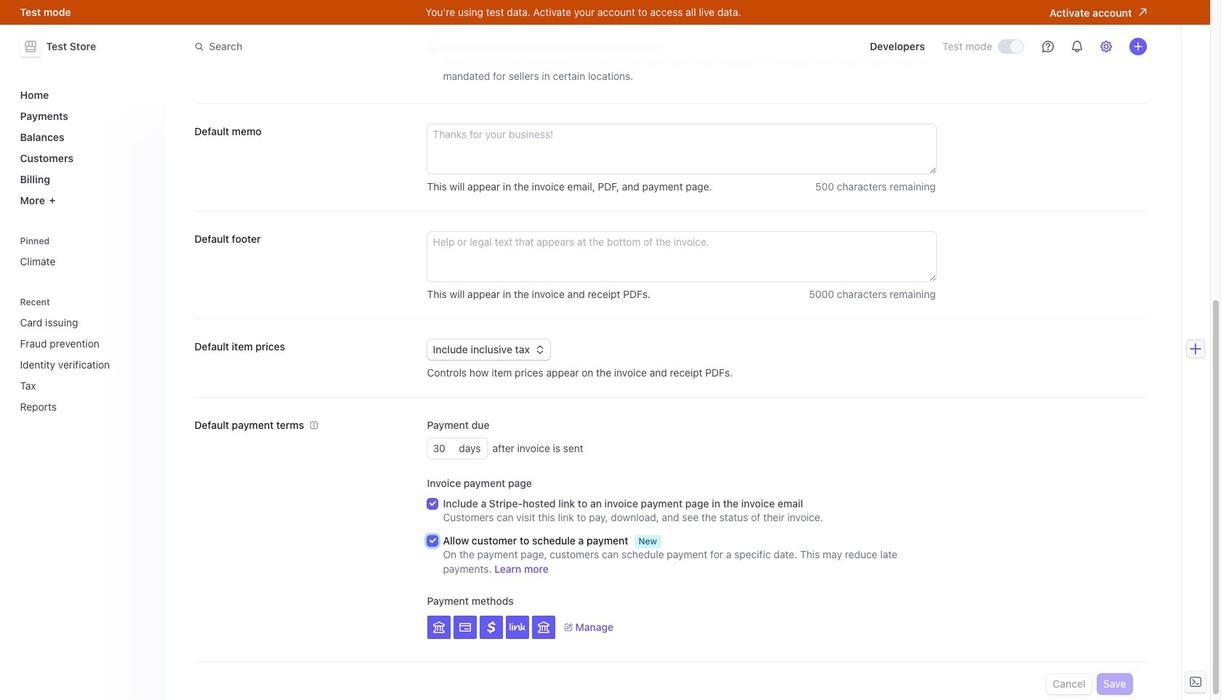 Task type: describe. For each thing, give the bounding box(es) containing it.
notifications image
[[1071, 41, 1083, 52]]

pinned element
[[14, 231, 157, 273]]

Search text field
[[186, 33, 596, 60]]

1 recent element from the top
[[14, 292, 157, 419]]

0 horizontal spatial svg image
[[509, 619, 525, 636]]

Thanks for your business! text field
[[427, 124, 936, 174]]

settings image
[[1100, 41, 1112, 52]]



Task type: vqa. For each thing, say whether or not it's contained in the screenshot.
Use your domain button
no



Task type: locate. For each thing, give the bounding box(es) containing it.
help image
[[1042, 41, 1054, 52]]

None search field
[[186, 33, 596, 60]]

edit pins image
[[142, 237, 151, 245]]

Test mode checkbox
[[998, 40, 1023, 53]]

1 vertical spatial svg image
[[509, 619, 525, 636]]

2 recent element from the top
[[14, 310, 157, 419]]

0 vertical spatial svg image
[[536, 345, 545, 354]]

None text field
[[427, 438, 459, 459]]

core navigation links element
[[14, 83, 157, 212]]

1 horizontal spatial svg image
[[536, 345, 545, 354]]

recent element
[[14, 292, 157, 419], [14, 310, 157, 419]]

svg image
[[536, 345, 545, 354], [509, 619, 525, 636]]

Help or legal text that appears at the bottom of the invoice. text field
[[427, 232, 936, 281]]

clear history image
[[142, 298, 151, 306]]



